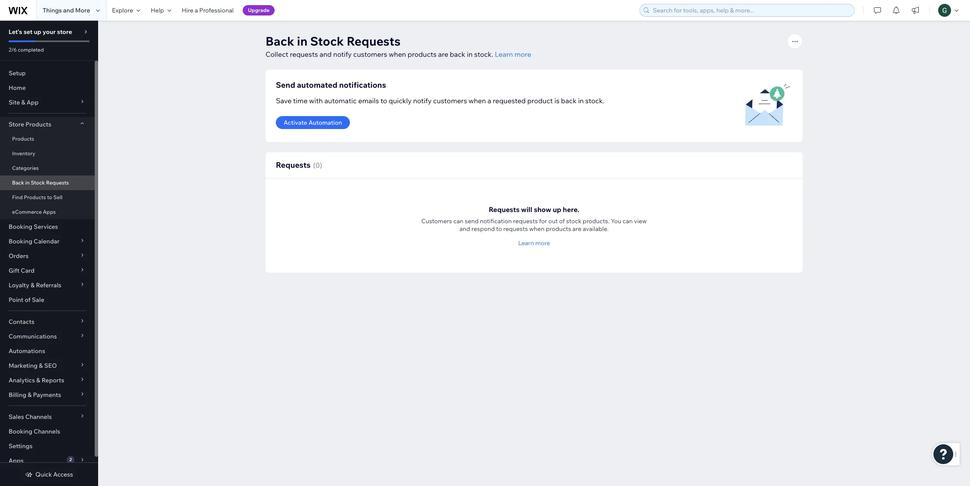 Task type: describe. For each thing, give the bounding box(es) containing it.
customers for automatic
[[433, 96, 467, 105]]

of inside requests will show up here. customers can send notification requests for out of stock products. you can view and respond to requests when products are available.
[[560, 218, 565, 225]]

orders
[[9, 252, 29, 260]]

find
[[12, 194, 23, 201]]

0 horizontal spatial a
[[195, 6, 198, 14]]

things
[[43, 6, 62, 14]]

requests will show up here. customers can send notification requests for out of stock products. you can view and respond to requests when products are available.
[[422, 205, 647, 233]]

customers
[[422, 218, 452, 225]]

2/6 completed
[[9, 47, 44, 53]]

contacts button
[[0, 315, 95, 329]]

point of sale link
[[0, 293, 95, 308]]

notify for automatic
[[413, 96, 432, 105]]

booking channels
[[9, 428, 60, 436]]

channels for sales channels
[[25, 413, 52, 421]]

product
[[528, 96, 553, 105]]

site & app button
[[0, 95, 95, 110]]

requested
[[493, 96, 526, 105]]

upgrade
[[248, 7, 270, 13]]

find products to sell
[[12, 194, 62, 201]]

quickly
[[389, 96, 412, 105]]

services
[[34, 223, 58, 231]]

send
[[276, 80, 295, 90]]

Search for tools, apps, help & more... field
[[651, 4, 852, 16]]

booking calendar
[[9, 238, 59, 245]]

for
[[540, 218, 547, 225]]

point
[[9, 296, 23, 304]]

explore
[[112, 6, 133, 14]]

ecommerce apps
[[12, 209, 56, 215]]

sales channels button
[[0, 410, 95, 425]]

learn inside back in stock requests collect requests and notify customers when products are back in stock. learn more
[[495, 50, 513, 59]]

1 vertical spatial learn more link
[[519, 239, 550, 247]]

setup link
[[0, 66, 95, 81]]

sell
[[53, 194, 62, 201]]

automatic
[[325, 96, 357, 105]]

requests inside requests will show up here. customers can send notification requests for out of stock products. you can view and respond to requests when products are available.
[[489, 205, 520, 214]]

card
[[21, 267, 35, 275]]

stock
[[567, 218, 582, 225]]

inventory link
[[0, 146, 95, 161]]

notification
[[480, 218, 512, 225]]

let's
[[9, 28, 22, 36]]

1 can from the left
[[454, 218, 464, 225]]

& for loyalty
[[31, 282, 35, 289]]

automation
[[309, 119, 342, 127]]

quick access
[[35, 471, 73, 479]]

gift card button
[[0, 264, 95, 278]]

your
[[43, 28, 56, 36]]

stock. inside back in stock requests collect requests and notify customers when products are back in stock. learn more
[[475, 50, 494, 59]]

things and more
[[43, 6, 90, 14]]

products inside requests will show up here. customers can send notification requests for out of stock products. you can view and respond to requests when products are available.
[[546, 225, 572, 233]]

booking services
[[9, 223, 58, 231]]

are inside back in stock requests collect requests and notify customers when products are back in stock. learn more
[[438, 50, 449, 59]]

2 can from the left
[[623, 218, 633, 225]]

1 horizontal spatial back
[[561, 96, 577, 105]]

store
[[9, 121, 24, 128]]

booking for booking services
[[9, 223, 32, 231]]

contacts
[[9, 318, 34, 326]]

sale
[[32, 296, 44, 304]]

billing & payments button
[[0, 388, 95, 403]]

more inside back in stock requests collect requests and notify customers when products are back in stock. learn more
[[515, 50, 532, 59]]

back for back in stock requests
[[12, 180, 24, 186]]

activate
[[284, 119, 307, 127]]

products for find
[[24, 194, 46, 201]]

(0)
[[313, 161, 322, 170]]

referrals
[[36, 282, 61, 289]]

requests (0)
[[276, 160, 322, 170]]

communications button
[[0, 329, 95, 344]]

0 vertical spatial apps
[[43, 209, 56, 215]]

and inside back in stock requests collect requests and notify customers when products are back in stock. learn more
[[320, 50, 332, 59]]

home
[[9, 84, 26, 92]]

ecommerce
[[12, 209, 42, 215]]

stock for back in stock requests collect requests and notify customers when products are back in stock. learn more
[[310, 34, 344, 49]]

point of sale
[[9, 296, 44, 304]]

back in stock requests
[[12, 180, 69, 186]]

products link
[[0, 132, 95, 146]]

back in stock requests collect requests and notify customers when products are back in stock. learn more
[[266, 34, 532, 59]]

stock for back in stock requests
[[31, 180, 45, 186]]

setup
[[9, 69, 26, 77]]

0 vertical spatial learn more link
[[495, 50, 532, 59]]

sales
[[9, 413, 24, 421]]

hire a professional
[[182, 6, 234, 14]]

calendar
[[34, 238, 59, 245]]

store
[[57, 28, 72, 36]]

categories link
[[0, 161, 95, 176]]

seo
[[44, 362, 57, 370]]

booking services link
[[0, 220, 95, 234]]

completed
[[18, 47, 44, 53]]

reports
[[42, 377, 64, 385]]

marketing & seo button
[[0, 359, 95, 373]]

send
[[465, 218, 479, 225]]

back inside back in stock requests collect requests and notify customers when products are back in stock. learn more
[[450, 50, 466, 59]]

respond
[[472, 225, 495, 233]]

inventory
[[12, 150, 35, 157]]

of inside sidebar element
[[25, 296, 31, 304]]

gift card
[[9, 267, 35, 275]]

1 vertical spatial stock.
[[586, 96, 605, 105]]

channels for booking channels
[[34, 428, 60, 436]]

send automated notifications
[[276, 80, 386, 90]]

marketing
[[9, 362, 38, 370]]

booking for booking channels
[[9, 428, 32, 436]]

ecommerce apps link
[[0, 205, 95, 220]]

loyalty
[[9, 282, 29, 289]]

& for analytics
[[36, 377, 40, 385]]

analytics
[[9, 377, 35, 385]]

quick access button
[[25, 471, 73, 479]]

emails
[[359, 96, 379, 105]]



Task type: vqa. For each thing, say whether or not it's contained in the screenshot.
custom
no



Task type: locate. For each thing, give the bounding box(es) containing it.
0 vertical spatial are
[[438, 50, 449, 59]]

1 vertical spatial when
[[469, 96, 486, 105]]

apps down find products to sell link
[[43, 209, 56, 215]]

1 vertical spatial customers
[[433, 96, 467, 105]]

1 horizontal spatial products
[[546, 225, 572, 233]]

up right set
[[34, 28, 41, 36]]

0 horizontal spatial when
[[389, 50, 406, 59]]

back up find
[[12, 180, 24, 186]]

view
[[635, 218, 647, 225]]

up inside sidebar element
[[34, 28, 41, 36]]

1 vertical spatial back
[[561, 96, 577, 105]]

billing & payments
[[9, 392, 61, 399]]

help
[[151, 6, 164, 14]]

0 horizontal spatial stock
[[31, 180, 45, 186]]

2 horizontal spatial when
[[530, 225, 545, 233]]

to right the respond
[[497, 225, 502, 233]]

stock inside back in stock requests collect requests and notify customers when products are back in stock. learn more
[[310, 34, 344, 49]]

1 vertical spatial stock
[[31, 180, 45, 186]]

payments
[[33, 392, 61, 399]]

1 horizontal spatial back
[[266, 34, 294, 49]]

can left send
[[454, 218, 464, 225]]

upgrade button
[[243, 5, 275, 16]]

0 horizontal spatial customers
[[354, 50, 387, 59]]

products inside popup button
[[25, 121, 51, 128]]

gift
[[9, 267, 19, 275]]

booking up settings
[[9, 428, 32, 436]]

channels down the sales channels popup button
[[34, 428, 60, 436]]

1 vertical spatial booking
[[9, 238, 32, 245]]

activate automation button
[[276, 116, 350, 129]]

1 horizontal spatial when
[[469, 96, 486, 105]]

0 vertical spatial when
[[389, 50, 406, 59]]

save
[[276, 96, 292, 105]]

1 vertical spatial apps
[[9, 457, 24, 465]]

products up inventory
[[12, 136, 34, 142]]

back
[[266, 34, 294, 49], [12, 180, 24, 186]]

1 vertical spatial are
[[573, 225, 582, 233]]

2 horizontal spatial to
[[497, 225, 502, 233]]

1 vertical spatial learn
[[519, 239, 534, 247]]

notifications
[[339, 80, 386, 90]]

0 vertical spatial stock.
[[475, 50, 494, 59]]

1 horizontal spatial a
[[488, 96, 492, 105]]

0 vertical spatial back
[[450, 50, 466, 59]]

apps
[[43, 209, 56, 215], [9, 457, 24, 465]]

1 horizontal spatial notify
[[413, 96, 432, 105]]

booking channels link
[[0, 425, 95, 439]]

let's set up your store
[[9, 28, 72, 36]]

store products
[[9, 121, 51, 128]]

loyalty & referrals button
[[0, 278, 95, 293]]

to left sell
[[47, 194, 52, 201]]

booking down ecommerce in the top left of the page
[[9, 223, 32, 231]]

1 horizontal spatial up
[[553, 205, 562, 214]]

help button
[[146, 0, 177, 21]]

0 vertical spatial notify
[[333, 50, 352, 59]]

0 vertical spatial up
[[34, 28, 41, 36]]

back inside back in stock requests collect requests and notify customers when products are back in stock. learn more
[[266, 34, 294, 49]]

1 vertical spatial to
[[47, 194, 52, 201]]

2 vertical spatial and
[[460, 225, 470, 233]]

& left seo
[[39, 362, 43, 370]]

0 horizontal spatial up
[[34, 28, 41, 36]]

up inside requests will show up here. customers can send notification requests for out of stock products. you can view and respond to requests when products are available.
[[553, 205, 562, 214]]

out
[[549, 218, 558, 225]]

1 vertical spatial and
[[320, 50, 332, 59]]

0 horizontal spatial learn
[[495, 50, 513, 59]]

2 horizontal spatial and
[[460, 225, 470, 233]]

0 horizontal spatial back
[[12, 180, 24, 186]]

1 vertical spatial channels
[[34, 428, 60, 436]]

professional
[[199, 6, 234, 14]]

available.
[[583, 225, 609, 233]]

2/6
[[9, 47, 17, 53]]

2 vertical spatial booking
[[9, 428, 32, 436]]

can right you
[[623, 218, 633, 225]]

products up ecommerce apps
[[24, 194, 46, 201]]

a left requested
[[488, 96, 492, 105]]

1 horizontal spatial learn
[[519, 239, 534, 247]]

0 horizontal spatial and
[[63, 6, 74, 14]]

notify inside back in stock requests collect requests and notify customers when products are back in stock. learn more
[[333, 50, 352, 59]]

requests
[[290, 50, 318, 59], [514, 218, 538, 225], [504, 225, 528, 233]]

1 horizontal spatial apps
[[43, 209, 56, 215]]

products
[[408, 50, 437, 59], [546, 225, 572, 233]]

back for back in stock requests collect requests and notify customers when products are back in stock. learn more
[[266, 34, 294, 49]]

categories
[[12, 165, 39, 171]]

1 horizontal spatial stock.
[[586, 96, 605, 105]]

are inside requests will show up here. customers can send notification requests for out of stock products. you can view and respond to requests when products are available.
[[573, 225, 582, 233]]

up up out
[[553, 205, 562, 214]]

1 horizontal spatial can
[[623, 218, 633, 225]]

0 horizontal spatial stock.
[[475, 50, 494, 59]]

& for marketing
[[39, 362, 43, 370]]

0 horizontal spatial of
[[25, 296, 31, 304]]

0 horizontal spatial can
[[454, 218, 464, 225]]

2 booking from the top
[[9, 238, 32, 245]]

0 horizontal spatial to
[[47, 194, 52, 201]]

home link
[[0, 81, 95, 95]]

0 vertical spatial learn
[[495, 50, 513, 59]]

& right site
[[21, 99, 25, 106]]

when inside requests will show up here. customers can send notification requests for out of stock products. you can view and respond to requests when products are available.
[[530, 225, 545, 233]]

and left the respond
[[460, 225, 470, 233]]

0 vertical spatial and
[[63, 6, 74, 14]]

and left more
[[63, 6, 74, 14]]

automated
[[297, 80, 338, 90]]

channels
[[25, 413, 52, 421], [34, 428, 60, 436]]

1 vertical spatial more
[[536, 239, 550, 247]]

hire
[[182, 6, 193, 14]]

stock inside sidebar element
[[31, 180, 45, 186]]

sidebar element
[[0, 21, 98, 487]]

activate automation
[[284, 119, 342, 127]]

notify
[[333, 50, 352, 59], [413, 96, 432, 105]]

set
[[24, 28, 32, 36]]

channels inside popup button
[[25, 413, 52, 421]]

site
[[9, 99, 20, 106]]

0 vertical spatial customers
[[354, 50, 387, 59]]

notify right quickly
[[413, 96, 432, 105]]

with
[[309, 96, 323, 105]]

channels inside "link"
[[34, 428, 60, 436]]

in inside sidebar element
[[25, 180, 30, 186]]

notify up the send automated notifications on the top left of page
[[333, 50, 352, 59]]

learn more link
[[495, 50, 532, 59], [519, 239, 550, 247]]

1 vertical spatial back
[[12, 180, 24, 186]]

& left reports
[[36, 377, 40, 385]]

back in stock requests link
[[0, 176, 95, 190]]

0 horizontal spatial are
[[438, 50, 449, 59]]

1 vertical spatial products
[[546, 225, 572, 233]]

more
[[75, 6, 90, 14]]

1 horizontal spatial of
[[560, 218, 565, 225]]

1 horizontal spatial to
[[381, 96, 387, 105]]

0 vertical spatial products
[[408, 50, 437, 59]]

1 vertical spatial a
[[488, 96, 492, 105]]

1 vertical spatial of
[[25, 296, 31, 304]]

analytics & reports button
[[0, 373, 95, 388]]

1 horizontal spatial are
[[573, 225, 582, 233]]

1 horizontal spatial more
[[536, 239, 550, 247]]

2 vertical spatial when
[[530, 225, 545, 233]]

2 vertical spatial products
[[24, 194, 46, 201]]

show
[[534, 205, 552, 214]]

hire a professional link
[[177, 0, 239, 21]]

2
[[69, 457, 72, 463]]

1 horizontal spatial and
[[320, 50, 332, 59]]

apps down settings
[[9, 457, 24, 465]]

settings link
[[0, 439, 95, 454]]

products for store
[[25, 121, 51, 128]]

requests
[[347, 34, 401, 49], [276, 160, 311, 170], [46, 180, 69, 186], [489, 205, 520, 214]]

when for requests
[[389, 50, 406, 59]]

0 vertical spatial channels
[[25, 413, 52, 421]]

back
[[450, 50, 466, 59], [561, 96, 577, 105]]

0 horizontal spatial more
[[515, 50, 532, 59]]

learn more
[[519, 239, 550, 247]]

will
[[522, 205, 533, 214]]

2 vertical spatial to
[[497, 225, 502, 233]]

learn
[[495, 50, 513, 59], [519, 239, 534, 247]]

when for automatic
[[469, 96, 486, 105]]

1 horizontal spatial stock
[[310, 34, 344, 49]]

& for billing
[[28, 392, 32, 399]]

1 vertical spatial notify
[[413, 96, 432, 105]]

loyalty & referrals
[[9, 282, 61, 289]]

in
[[297, 34, 308, 49], [467, 50, 473, 59], [578, 96, 584, 105], [25, 180, 30, 186]]

booking for booking calendar
[[9, 238, 32, 245]]

stock.
[[475, 50, 494, 59], [586, 96, 605, 105]]

back inside sidebar element
[[12, 180, 24, 186]]

0 vertical spatial stock
[[310, 34, 344, 49]]

requests inside back in stock requests collect requests and notify customers when products are back in stock. learn more
[[347, 34, 401, 49]]

booking inside dropdown button
[[9, 238, 32, 245]]

collect
[[266, 50, 289, 59]]

1 horizontal spatial customers
[[433, 96, 467, 105]]

notify for requests
[[333, 50, 352, 59]]

0 vertical spatial back
[[266, 34, 294, 49]]

1 vertical spatial products
[[12, 136, 34, 142]]

you
[[611, 218, 622, 225]]

products inside back in stock requests collect requests and notify customers when products are back in stock. learn more
[[408, 50, 437, 59]]

channels up booking channels
[[25, 413, 52, 421]]

0 vertical spatial to
[[381, 96, 387, 105]]

customers for requests
[[354, 50, 387, 59]]

products.
[[583, 218, 610, 225]]

booking inside "link"
[[9, 428, 32, 436]]

1 booking from the top
[[9, 223, 32, 231]]

of left sale
[[25, 296, 31, 304]]

quick
[[35, 471, 52, 479]]

to inside sidebar element
[[47, 194, 52, 201]]

& right loyalty
[[31, 282, 35, 289]]

0 vertical spatial more
[[515, 50, 532, 59]]

find products to sell link
[[0, 190, 95, 205]]

0 horizontal spatial products
[[408, 50, 437, 59]]

settings
[[9, 443, 32, 451]]

here.
[[563, 205, 580, 214]]

booking up orders
[[9, 238, 32, 245]]

& inside dropdown button
[[31, 282, 35, 289]]

products
[[25, 121, 51, 128], [12, 136, 34, 142], [24, 194, 46, 201]]

store products button
[[0, 117, 95, 132]]

0 vertical spatial products
[[25, 121, 51, 128]]

of right out
[[560, 218, 565, 225]]

and up the send automated notifications on the top left of page
[[320, 50, 332, 59]]

0 vertical spatial a
[[195, 6, 198, 14]]

customers inside back in stock requests collect requests and notify customers when products are back in stock. learn more
[[354, 50, 387, 59]]

0 horizontal spatial apps
[[9, 457, 24, 465]]

back up collect
[[266, 34, 294, 49]]

is
[[555, 96, 560, 105]]

save time with automatic emails to quickly notify customers when a requested product is back in stock.
[[276, 96, 605, 105]]

to right emails
[[381, 96, 387, 105]]

3 booking from the top
[[9, 428, 32, 436]]

& for site
[[21, 99, 25, 106]]

automations
[[9, 348, 45, 355]]

requests inside sidebar element
[[46, 180, 69, 186]]

products up products link
[[25, 121, 51, 128]]

billing
[[9, 392, 26, 399]]

customers
[[354, 50, 387, 59], [433, 96, 467, 105]]

and inside requests will show up here. customers can send notification requests for out of stock products. you can view and respond to requests when products are available.
[[460, 225, 470, 233]]

a right hire
[[195, 6, 198, 14]]

0 vertical spatial of
[[560, 218, 565, 225]]

1 vertical spatial up
[[553, 205, 562, 214]]

& right billing in the bottom of the page
[[28, 392, 32, 399]]

to inside requests will show up here. customers can send notification requests for out of stock products. you can view and respond to requests when products are available.
[[497, 225, 502, 233]]

0 vertical spatial booking
[[9, 223, 32, 231]]

requests inside back in stock requests collect requests and notify customers when products are back in stock. learn more
[[290, 50, 318, 59]]

0 horizontal spatial back
[[450, 50, 466, 59]]

when inside back in stock requests collect requests and notify customers when products are back in stock. learn more
[[389, 50, 406, 59]]

0 horizontal spatial notify
[[333, 50, 352, 59]]



